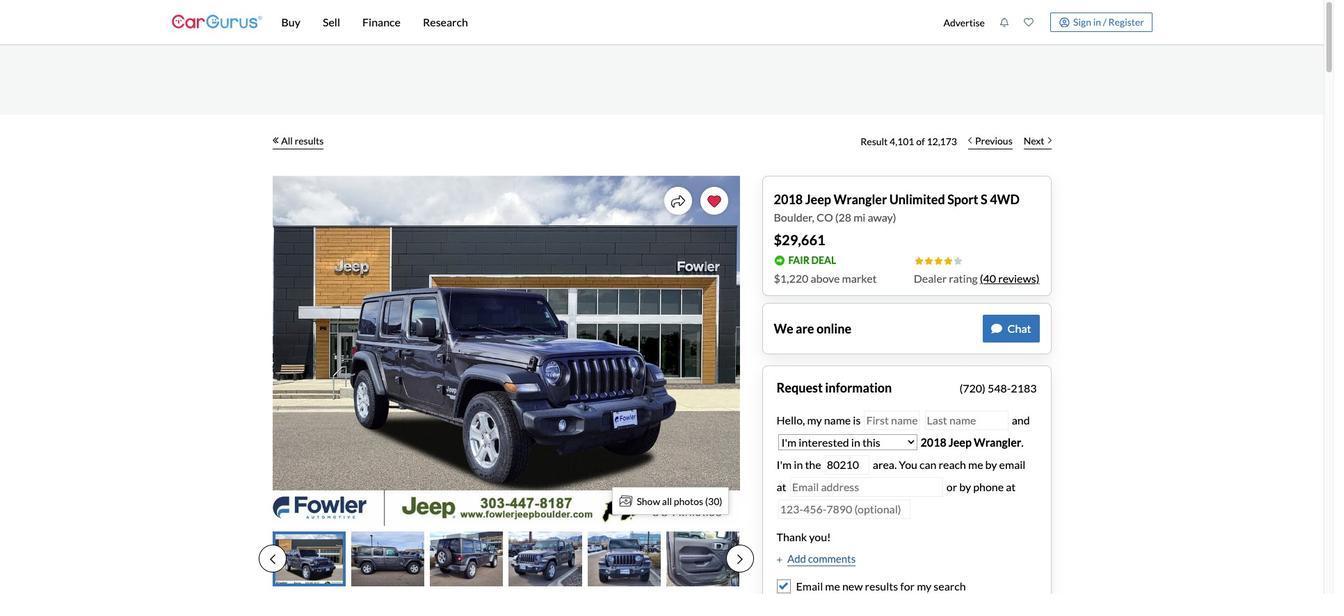 Task type: vqa. For each thing, say whether or not it's contained in the screenshot.
·
no



Task type: describe. For each thing, give the bounding box(es) containing it.
$1,220
[[774, 272, 809, 285]]

all results
[[281, 135, 324, 146]]

sign in / register
[[1074, 16, 1145, 28]]

Zip code field
[[825, 456, 870, 476]]

next
[[1024, 135, 1045, 146]]

research button
[[412, 0, 479, 45]]

view vehicle photo 3 image
[[430, 532, 503, 587]]

0 horizontal spatial by
[[960, 481, 971, 494]]

wrangler for 2018 jeep wrangler
[[974, 436, 1022, 449]]

1 horizontal spatial results
[[865, 580, 898, 593]]

hello,
[[777, 414, 805, 427]]

sign in / register link
[[1051, 13, 1153, 32]]

you
[[899, 459, 918, 472]]

is
[[853, 414, 861, 427]]

information
[[825, 381, 892, 396]]

fair deal
[[789, 254, 836, 266]]

advertise link
[[936, 3, 992, 42]]

Phone (optional) telephone field
[[778, 500, 910, 520]]

all
[[662, 496, 672, 508]]

2018 jeep wrangler
[[921, 436, 1022, 449]]

thank you!
[[777, 531, 831, 544]]

phone
[[974, 481, 1004, 494]]

/
[[1103, 16, 1107, 28]]

or by phone at
[[947, 481, 1016, 494]]

(720)
[[960, 382, 986, 395]]

thank
[[777, 531, 807, 544]]

at inside area. you can reach me by email at
[[777, 481, 787, 494]]

dealer
[[914, 272, 947, 285]]

reviews)
[[999, 272, 1040, 285]]

of
[[916, 135, 925, 147]]

deal
[[812, 254, 836, 266]]

Last name field
[[925, 411, 1009, 431]]

(40
[[980, 272, 996, 285]]

research
[[423, 15, 468, 29]]

sign in / register menu item
[[1041, 13, 1153, 32]]

above
[[811, 272, 840, 285]]

view vehicle photo 5 image
[[588, 532, 661, 587]]

chat button
[[983, 315, 1040, 343]]

menu bar containing buy
[[262, 0, 936, 45]]

user icon image
[[1060, 17, 1070, 27]]

email me new results for my search
[[796, 580, 966, 593]]

request information
[[777, 381, 892, 396]]

2018 for 2018 jeep wrangler
[[921, 436, 947, 449]]

wrangler for 2018 jeep wrangler unlimited sport s 4wd boulder, co (28 mi away)
[[834, 192, 887, 207]]

me inside area. you can reach me by email at
[[969, 459, 984, 472]]

mi
[[854, 211, 866, 224]]

First name field
[[864, 411, 920, 431]]

comment image
[[991, 324, 1002, 335]]

register
[[1109, 16, 1145, 28]]

Email address email field
[[790, 478, 943, 498]]

sign
[[1074, 16, 1092, 28]]

are
[[796, 321, 814, 336]]

jeep for 2018 jeep wrangler
[[949, 436, 972, 449]]

0 vertical spatial my
[[808, 414, 822, 427]]

fair
[[789, 254, 810, 266]]

dealer rating (40 reviews)
[[914, 272, 1040, 285]]

0 vertical spatial results
[[295, 135, 324, 146]]

2 at from the left
[[1006, 481, 1016, 494]]

chevron double left image
[[272, 137, 278, 144]]

by inside area. you can reach me by email at
[[986, 459, 997, 472]]

all results link
[[272, 126, 324, 157]]

result
[[861, 135, 888, 147]]

share image
[[671, 194, 685, 208]]

the
[[805, 459, 821, 472]]

we are online
[[774, 321, 852, 336]]

2018 jeep wrangler unlimited sport s 4wd boulder, co (28 mi away)
[[774, 192, 1020, 224]]

saved cars image
[[1024, 17, 1034, 27]]

show
[[637, 496, 660, 508]]

for
[[901, 580, 915, 593]]

boulder,
[[774, 211, 815, 224]]

prev page image
[[270, 555, 275, 566]]

(30)
[[705, 496, 723, 508]]

finance button
[[351, 0, 412, 45]]

. i'm in the
[[777, 436, 1024, 472]]

open notifications image
[[1000, 17, 1010, 27]]

area.
[[873, 459, 897, 472]]

(40 reviews) button
[[980, 271, 1040, 287]]



Task type: locate. For each thing, give the bounding box(es) containing it.
jeep
[[806, 192, 831, 207], [949, 436, 972, 449]]

wrangler up mi
[[834, 192, 887, 207]]

jeep inside '2018 jeep wrangler unlimited sport s 4wd boulder, co (28 mi away)'
[[806, 192, 831, 207]]

4,101
[[890, 135, 915, 147]]

photos
[[674, 496, 704, 508]]

1 horizontal spatial in
[[1094, 16, 1101, 28]]

0 horizontal spatial me
[[825, 580, 840, 593]]

1 vertical spatial me
[[825, 580, 840, 593]]

my right for
[[917, 580, 932, 593]]

online
[[817, 321, 852, 336]]

in
[[1094, 16, 1101, 28], [794, 459, 803, 472]]

all
[[281, 135, 293, 146]]

buy button
[[270, 0, 312, 45]]

rating
[[949, 272, 978, 285]]

1 horizontal spatial my
[[917, 580, 932, 593]]

in inside "link"
[[1094, 16, 1101, 28]]

by right the or
[[960, 481, 971, 494]]

1 vertical spatial in
[[794, 459, 803, 472]]

market
[[842, 272, 877, 285]]

(720) 548-2183
[[960, 382, 1037, 395]]

my left 'name'
[[808, 414, 822, 427]]

search
[[934, 580, 966, 593]]

name
[[824, 414, 851, 427]]

1 horizontal spatial at
[[1006, 481, 1016, 494]]

view vehicle photo 2 image
[[351, 532, 425, 587]]

co
[[817, 211, 833, 224]]

by
[[986, 459, 997, 472], [960, 481, 971, 494]]

new
[[843, 580, 863, 593]]

menu containing sign in / register
[[936, 3, 1153, 42]]

unlimited
[[890, 192, 945, 207]]

reach
[[939, 459, 966, 472]]

hello, my name is
[[777, 414, 863, 427]]

me
[[969, 459, 984, 472], [825, 580, 840, 593]]

2018 inside '2018 jeep wrangler unlimited sport s 4wd boulder, co (28 mi away)'
[[774, 192, 803, 207]]

2018 up boulder,
[[774, 192, 803, 207]]

0 horizontal spatial my
[[808, 414, 822, 427]]

2018 up can
[[921, 436, 947, 449]]

show all photos (30)
[[637, 496, 723, 508]]

results right all
[[295, 135, 324, 146]]

1 vertical spatial my
[[917, 580, 932, 593]]

1 at from the left
[[777, 481, 787, 494]]

in right i'm
[[794, 459, 803, 472]]

jeep down last name field
[[949, 436, 972, 449]]

show all photos (30) link
[[613, 488, 729, 516]]

cargurus logo homepage link image
[[172, 2, 262, 42]]

chevron left image
[[969, 137, 972, 144]]

my
[[808, 414, 822, 427], [917, 580, 932, 593]]

1 horizontal spatial 2018
[[921, 436, 947, 449]]

0 vertical spatial jeep
[[806, 192, 831, 207]]

2183
[[1011, 382, 1037, 395]]

4wd
[[990, 192, 1020, 207]]

next page image
[[737, 555, 743, 566]]

view vehicle photo 1 image
[[272, 532, 346, 587]]

add comments
[[788, 553, 856, 566]]

me left new
[[825, 580, 840, 593]]

chevron right image
[[1048, 137, 1052, 144]]

1 horizontal spatial me
[[969, 459, 984, 472]]

at
[[777, 481, 787, 494], [1006, 481, 1016, 494]]

add
[[788, 553, 806, 566]]

2018 for 2018 jeep wrangler unlimited sport s 4wd boulder, co (28 mi away)
[[774, 192, 803, 207]]

wrangler up email
[[974, 436, 1022, 449]]

1 vertical spatial results
[[865, 580, 898, 593]]

results left for
[[865, 580, 898, 593]]

sell button
[[312, 0, 351, 45]]

in inside . i'm in the
[[794, 459, 803, 472]]

2018
[[774, 192, 803, 207], [921, 436, 947, 449]]

chat
[[1008, 322, 1032, 335]]

0 vertical spatial me
[[969, 459, 984, 472]]

0 horizontal spatial jeep
[[806, 192, 831, 207]]

jeep up the co
[[806, 192, 831, 207]]

result 4,101 of 12,173
[[861, 135, 957, 147]]

finance
[[363, 15, 401, 29]]

0 vertical spatial by
[[986, 459, 997, 472]]

548-
[[988, 382, 1011, 395]]

1 vertical spatial wrangler
[[974, 436, 1022, 449]]

previous
[[975, 135, 1013, 146]]

1 horizontal spatial by
[[986, 459, 997, 472]]

request
[[777, 381, 823, 396]]

0 horizontal spatial 2018
[[774, 192, 803, 207]]

0 vertical spatial wrangler
[[834, 192, 887, 207]]

vehicle full photo image
[[272, 176, 740, 527]]

can
[[920, 459, 937, 472]]

$29,661
[[774, 232, 826, 248]]

0 horizontal spatial at
[[777, 481, 787, 494]]

12,173
[[927, 135, 957, 147]]

next link
[[1018, 126, 1057, 157]]

0 horizontal spatial in
[[794, 459, 803, 472]]

s
[[981, 192, 988, 207]]

at down i'm
[[777, 481, 787, 494]]

email
[[796, 580, 823, 593]]

$1,220 above market
[[774, 272, 877, 285]]

1 horizontal spatial jeep
[[949, 436, 972, 449]]

at down email
[[1006, 481, 1016, 494]]

advertise
[[944, 16, 985, 28]]

view vehicle photo 6 image
[[667, 532, 740, 587]]

or
[[947, 481, 958, 494]]

menu bar
[[262, 0, 936, 45]]

(28
[[835, 211, 852, 224]]

me down 2018 jeep wrangler
[[969, 459, 984, 472]]

0 vertical spatial in
[[1094, 16, 1101, 28]]

0 vertical spatial 2018
[[774, 192, 803, 207]]

0 horizontal spatial wrangler
[[834, 192, 887, 207]]

and
[[1010, 414, 1030, 427]]

tab list
[[258, 532, 754, 587]]

1 vertical spatial jeep
[[949, 436, 972, 449]]

you!
[[809, 531, 831, 544]]

away)
[[868, 211, 897, 224]]

wrangler
[[834, 192, 887, 207], [974, 436, 1022, 449]]

buy
[[281, 15, 301, 29]]

i'm
[[777, 459, 792, 472]]

1 vertical spatial 2018
[[921, 436, 947, 449]]

by left email
[[986, 459, 997, 472]]

cargurus logo homepage link link
[[172, 2, 262, 42]]

comments
[[808, 553, 856, 566]]

plus image
[[777, 558, 782, 564]]

1 vertical spatial by
[[960, 481, 971, 494]]

previous link
[[963, 126, 1018, 157]]

1 horizontal spatial wrangler
[[974, 436, 1022, 449]]

view vehicle photo 4 image
[[509, 532, 582, 587]]

in left the /
[[1094, 16, 1101, 28]]

0 horizontal spatial results
[[295, 135, 324, 146]]

area. you can reach me by email at
[[777, 459, 1026, 494]]

menu
[[936, 3, 1153, 42]]

we
[[774, 321, 794, 336]]

email
[[1000, 459, 1026, 472]]

sport
[[948, 192, 979, 207]]

sell
[[323, 15, 340, 29]]

wrangler inside '2018 jeep wrangler unlimited sport s 4wd boulder, co (28 mi away)'
[[834, 192, 887, 207]]

add comments button
[[777, 552, 856, 567]]

jeep for 2018 jeep wrangler unlimited sport s 4wd boulder, co (28 mi away)
[[806, 192, 831, 207]]

.
[[1022, 436, 1024, 449]]



